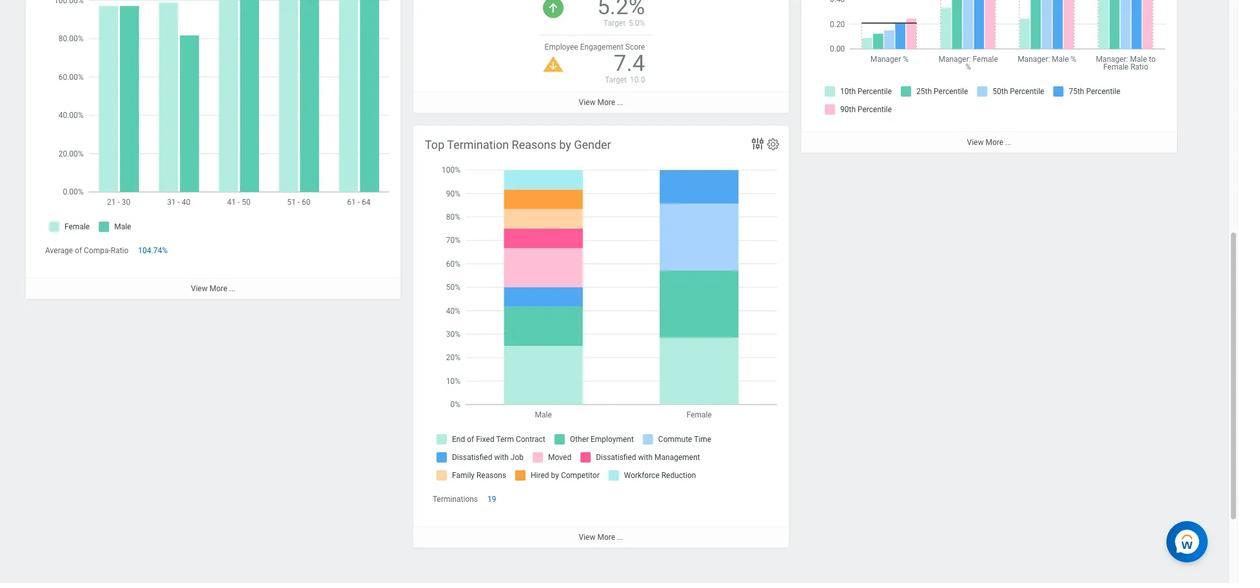 Task type: describe. For each thing, give the bounding box(es) containing it.
top termination reasons by gender element
[[414, 126, 789, 549]]

more inside top termination reasons by gender element
[[598, 534, 615, 543]]

more for avg. compa-ratio by gender & age group element
[[210, 285, 227, 294]]

... for view more ... link for diversity scorecard (us) element
[[617, 98, 623, 107]]

view more ... inside top termination reasons by gender element
[[579, 534, 623, 543]]

target inside 7.4 target 10.0
[[605, 75, 627, 84]]

top termination reasons by gender
[[425, 138, 611, 152]]

view inside top termination reasons by gender element
[[579, 534, 596, 543]]

more for diversity scorecard (us) element
[[598, 98, 615, 107]]

up good image
[[543, 0, 564, 18]]

by
[[559, 138, 571, 152]]

7.4
[[614, 50, 645, 77]]

score
[[626, 42, 645, 51]]

19
[[488, 496, 496, 505]]

compa-
[[84, 247, 111, 256]]

ratio
[[111, 247, 129, 256]]

view more ... for view more ... link related to leadership diversity benchmarks element
[[967, 138, 1012, 147]]

engagement
[[580, 42, 624, 51]]

view for view more ... link associated with avg. compa-ratio by gender & age group element
[[191, 285, 208, 294]]

leadership diversity benchmarks element
[[802, 0, 1177, 153]]

of
[[75, 247, 82, 256]]

gender
[[574, 138, 611, 152]]

view more ... link for leadership diversity benchmarks element
[[802, 132, 1177, 153]]

104.74% button
[[138, 246, 170, 256]]

... for view more ... link related to leadership diversity benchmarks element
[[1006, 138, 1012, 147]]

reasons
[[512, 138, 557, 152]]

... for view more ... link associated with avg. compa-ratio by gender & age group element
[[229, 285, 235, 294]]

configure top termination reasons by gender image
[[766, 137, 781, 152]]

view more ... for view more ... link for diversity scorecard (us) element
[[579, 98, 623, 107]]

top
[[425, 138, 445, 152]]

down warning image
[[543, 57, 564, 72]]

view more ... for view more ... link associated with avg. compa-ratio by gender & age group element
[[191, 285, 235, 294]]

104.74%
[[138, 247, 168, 256]]

19 button
[[488, 495, 498, 505]]

termination
[[447, 138, 509, 152]]

5.0%
[[629, 18, 645, 28]]



Task type: locate. For each thing, give the bounding box(es) containing it.
configure and view chart data image
[[750, 136, 766, 152]]

...
[[617, 98, 623, 107], [1006, 138, 1012, 147], [229, 285, 235, 294], [617, 534, 623, 543]]

view inside diversity scorecard (us) element
[[579, 98, 596, 107]]

target left 5.0%
[[604, 18, 626, 28]]

10.0
[[630, 75, 645, 84]]

... inside top termination reasons by gender element
[[617, 534, 623, 543]]

... inside avg. compa-ratio by gender & age group element
[[229, 285, 235, 294]]

view more ... inside leadership diversity benchmarks element
[[967, 138, 1012, 147]]

... inside diversity scorecard (us) element
[[617, 98, 623, 107]]

more for leadership diversity benchmarks element
[[986, 138, 1004, 147]]

more inside diversity scorecard (us) element
[[598, 98, 615, 107]]

employee
[[545, 42, 578, 51]]

more
[[598, 98, 615, 107], [986, 138, 1004, 147], [210, 285, 227, 294], [598, 534, 615, 543]]

0 vertical spatial target
[[604, 18, 626, 28]]

target
[[604, 18, 626, 28], [605, 75, 627, 84]]

view more ... link for avg. compa-ratio by gender & age group element
[[26, 278, 401, 300]]

7.4 target 10.0
[[605, 50, 645, 84]]

view inside leadership diversity benchmarks element
[[967, 138, 984, 147]]

diversity scorecard (us) element
[[414, 0, 789, 113]]

view more ...
[[579, 98, 623, 107], [967, 138, 1012, 147], [191, 285, 235, 294], [579, 534, 623, 543]]

view
[[579, 98, 596, 107], [967, 138, 984, 147], [191, 285, 208, 294], [579, 534, 596, 543]]

view more ... link
[[414, 92, 789, 113], [802, 132, 1177, 153], [26, 278, 401, 300], [414, 527, 789, 549]]

employee engagement score
[[545, 42, 645, 51]]

1 vertical spatial target
[[605, 75, 627, 84]]

more inside leadership diversity benchmarks element
[[986, 138, 1004, 147]]

view more ... inside avg. compa-ratio by gender & age group element
[[191, 285, 235, 294]]

average
[[45, 247, 73, 256]]

terminations
[[433, 496, 478, 505]]

average of compa-ratio
[[45, 247, 129, 256]]

view more ... link for diversity scorecard (us) element
[[414, 92, 789, 113]]

view for view more ... link related to leadership diversity benchmarks element
[[967, 138, 984, 147]]

more inside avg. compa-ratio by gender & age group element
[[210, 285, 227, 294]]

avg. compa-ratio by gender & age group element
[[26, 0, 401, 300]]

... inside leadership diversity benchmarks element
[[1006, 138, 1012, 147]]

target 5.0%
[[604, 18, 645, 28]]

view inside avg. compa-ratio by gender & age group element
[[191, 285, 208, 294]]

view more ... inside diversity scorecard (us) element
[[579, 98, 623, 107]]

target left 10.0
[[605, 75, 627, 84]]

view for view more ... link for diversity scorecard (us) element
[[579, 98, 596, 107]]



Task type: vqa. For each thing, say whether or not it's contained in the screenshot.
View inside Avg. Compa-Ratio by Gender & Age Group element
yes



